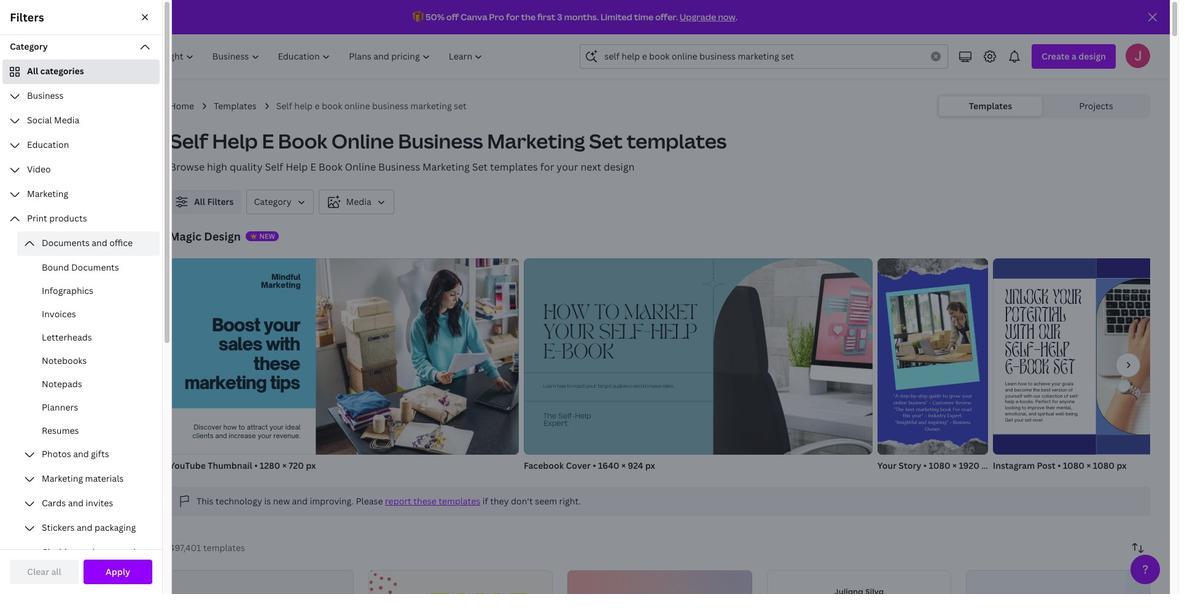 Task type: vqa. For each thing, say whether or not it's contained in the screenshot.
Creative
no



Task type: describe. For each thing, give the bounding box(es) containing it.
revenue.
[[274, 432, 301, 440]]

next
[[581, 160, 601, 174]]

0 vertical spatial filters
[[10, 10, 44, 25]]

to down books.
[[1022, 405, 1026, 411]]

your inside unlock your potential with our self-help e-book set learn how to achieve your goals and become the best version of yourself with our collection of self- help e-books. perfect for anyone looking to improve their mental, emotional, and spiritual well-being. get your set now!
[[1053, 289, 1082, 310]]

1 horizontal spatial set
[[589, 128, 623, 154]]

this technology is new and improving. please report these templates if they don't seem right.
[[197, 496, 581, 507]]

• right free at the left top of the page
[[67, 112, 70, 123]]

planners button
[[32, 396, 160, 420]]

and inside facebook cover • 1640 × 924 px group
[[634, 385, 642, 389]]

invoices button
[[32, 303, 160, 326]]

your left content
[[17, 292, 34, 302]]

with up books.
[[1024, 393, 1033, 399]]

gifts
[[91, 448, 109, 460]]

and inside discover how to attract your ideal clients and increase your revenue.
[[215, 432, 227, 440]]

stickers and packaging button
[[17, 517, 160, 541]]

these inside boost your sales with these marketing tips
[[253, 353, 300, 374]]

print products button
[[2, 207, 160, 232]]

1 vertical spatial set
[[472, 160, 488, 174]]

step
[[919, 393, 928, 400]]

0 horizontal spatial set
[[454, 100, 467, 112]]

book inside how to market your self-help e-book
[[562, 344, 614, 363]]

mindful marketing
[[261, 273, 301, 290]]

how for ideal
[[224, 424, 237, 432]]

"a step-by-step guide to grow your online business" - customer review. "the best marketing book i've read this year" - industry expert. "insightful and inspiring" - business owner.
[[894, 393, 972, 432]]

templates link
[[214, 100, 257, 113]]

well-
[[1056, 411, 1066, 417]]

business"
[[909, 400, 928, 406]]

book inside "a step-by-step guide to grow your online business" - customer review. "the best marketing book i've read this year" - industry expert. "insightful and inspiring" - business owner.
[[940, 407, 952, 413]]

• for youtube thumbnail • 1280 × 720 px
[[254, 460, 258, 472]]

goals
[[1062, 381, 1074, 387]]

to inside back to home link
[[61, 173, 70, 185]]

facebook cover • 1640 × 924 px group
[[524, 259, 892, 472]]

3
[[557, 11, 563, 23]]

0 horizontal spatial templates
[[70, 344, 113, 356]]

pro inside button
[[103, 139, 117, 151]]

0 horizontal spatial e
[[262, 128, 274, 154]]

your up the revenue.
[[270, 424, 284, 432]]

help up quality
[[212, 128, 258, 154]]

to inside how to market your self-help e-book
[[594, 304, 619, 323]]

all templates
[[42, 202, 96, 214]]

your content
[[17, 292, 65, 302]]

new
[[259, 232, 275, 241]]

2 horizontal spatial templates
[[969, 100, 1012, 112]]

create a team button
[[10, 560, 160, 584]]

brand
[[43, 344, 68, 356]]

and up yourself
[[1005, 387, 1013, 393]]

materials
[[85, 473, 124, 485]]

invites
[[86, 498, 113, 509]]

magic
[[170, 229, 202, 244]]

top level navigation element
[[108, 44, 494, 69]]

learn inside unlock your potential with our self-help e-book set learn how to achieve your goals and become the best version of yourself with our collection of self- help e-books. perfect for anyone looking to improve their mental, emotional, and spiritual well-being. get your set now!
[[1005, 381, 1017, 387]]

self-
[[1070, 393, 1079, 399]]

get inside button
[[58, 139, 73, 151]]

business
[[372, 100, 408, 112]]

content
[[35, 292, 65, 302]]

learn inside facebook cover • 1640 × 924 px group
[[543, 385, 556, 389]]

.
[[736, 11, 738, 23]]

notepads
[[42, 378, 82, 390]]

they
[[490, 496, 509, 507]]

looking
[[1005, 405, 1021, 411]]

quality
[[230, 160, 263, 174]]

3 1080 from the left
[[1093, 460, 1115, 472]]

1 vertical spatial -
[[925, 413, 927, 419]]

clear all button
[[10, 560, 79, 585]]

office
[[109, 237, 133, 249]]

black and pink geometric lines self help book cover image
[[568, 571, 752, 595]]

1640
[[598, 460, 620, 472]]

your inside self help e book online business marketing set templates browse high quality self help e book online business marketing set templates for your next design
[[557, 160, 578, 174]]

boost
[[212, 314, 260, 336]]

clear all
[[27, 566, 61, 578]]

starred link
[[10, 367, 160, 392]]

your up version at right
[[1052, 381, 1061, 387]]

photos for photos and gifts
[[42, 448, 71, 460]]

• for facebook cover • 1640 × 924 px
[[593, 460, 596, 472]]

to up become at the right of page
[[1028, 381, 1033, 387]]

0 vertical spatial marketing
[[411, 100, 452, 112]]

set inside unlock your potential with our self-help e-book set learn how to achieve your goals and become the best version of yourself with our collection of self- help e-books. perfect for anyone looking to improve their mental, emotional, and spiritual well-being. get your set now!
[[1054, 359, 1076, 380]]

icons link
[[17, 253, 152, 276]]

collection
[[1042, 393, 1063, 399]]

yellow minimalist self-help book cover image
[[767, 571, 951, 595]]

industry
[[928, 413, 946, 419]]

0 horizontal spatial the
[[521, 11, 536, 23]]

video
[[27, 163, 51, 175]]

their
[[1046, 405, 1055, 411]]

projects
[[1079, 100, 1114, 112]]

notebooks button
[[32, 350, 160, 373]]

discover how to attract your ideal clients and increase your revenue.
[[192, 424, 301, 440]]

technology
[[216, 496, 262, 507]]

497,401 templates
[[170, 542, 245, 554]]

0 vertical spatial pro
[[489, 11, 504, 23]]

🎁 50% off canva pro for the first 3 months. limited time offer. upgrade now .
[[413, 11, 738, 23]]

photos and gifts
[[42, 448, 109, 460]]

youtube thumbnail • 1280 × 720 px group
[[170, 259, 519, 472]]

mindful
[[271, 273, 301, 282]]

review.
[[956, 400, 972, 406]]

emotional,
[[1005, 411, 1028, 417]]

your down the attract
[[258, 432, 272, 440]]

business down business
[[398, 128, 483, 154]]

and inside stickers and packaging dropdown button
[[77, 522, 92, 534]]

and inside documents and office dropdown button
[[92, 237, 107, 249]]

cards
[[42, 498, 66, 509]]

1 horizontal spatial e
[[310, 160, 316, 174]]

the inside unlock your potential with our self-help e-book set learn how to achieve your goals and become the best version of yourself with our collection of self- help e-books. perfect for anyone looking to improve their mental, emotional, and spiritual well-being. get your set now!
[[1033, 387, 1040, 393]]

increase for ideal
[[229, 432, 256, 440]]

free
[[49, 112, 65, 123]]

video button
[[2, 158, 160, 182]]

business inside dropdown button
[[27, 90, 64, 101]]

create
[[39, 566, 67, 577]]

0 horizontal spatial for
[[506, 11, 519, 23]]

filters inside button
[[207, 196, 234, 208]]

year"
[[912, 413, 923, 419]]

documents inside dropdown button
[[42, 237, 90, 249]]

categories
[[40, 65, 84, 77]]

tips
[[270, 372, 300, 393]]

all for all templates
[[42, 202, 53, 214]]

your inside how to market your self-help e-book
[[543, 324, 594, 343]]

all templates link
[[17, 197, 152, 220]]

help inside unlock your potential with our self-help e-book set learn how to achieve your goals and become the best version of yourself with our collection of self- help e-books. perfect for anyone looking to improve their mental, emotional, and spiritual well-being. get your set now!
[[1005, 399, 1015, 405]]

self for help
[[276, 100, 292, 112]]

offer.
[[655, 11, 678, 23]]

magic design
[[170, 229, 241, 244]]

expert. inside "a step-by-step guide to grow your online business" - customer review. "the best marketing book i've read this year" - industry expert. "insightful and inspiring" - business owner.
[[948, 413, 963, 419]]

unlock
[[1005, 289, 1049, 310]]

icons
[[42, 259, 64, 270]]

design
[[204, 229, 241, 244]]

audience
[[613, 385, 633, 389]]

your inside boost your sales with these marketing tips
[[264, 314, 300, 336]]

category button
[[247, 190, 314, 214]]

marketing inside marketing materials dropdown button
[[42, 473, 83, 485]]

1 horizontal spatial canva
[[461, 11, 487, 23]]

0 vertical spatial book
[[322, 100, 342, 112]]

this
[[197, 496, 214, 507]]

perfect
[[1036, 399, 1051, 405]]

help inside how to market your self-help e-book
[[651, 324, 697, 343]]

1080 for story
[[929, 460, 951, 472]]

personal
[[49, 99, 86, 111]]

infographics
[[42, 285, 93, 297]]

team
[[76, 566, 97, 577]]

1 vertical spatial of
[[1064, 393, 1069, 399]]

limited
[[601, 11, 633, 23]]

and inside clothing and accessories dropdown button
[[79, 547, 95, 558]]

your inside facebook cover • 1640 × 924 px group
[[587, 385, 597, 389]]

browse
[[170, 160, 205, 174]]

red simple self-help book cover image
[[170, 571, 354, 595]]

e- inside unlock your potential with our self-help e-book set learn how to achieve your goals and become the best version of yourself with our collection of self- help e-books. perfect for anyone looking to improve their mental, emotional, and spiritual well-being. get your set now!
[[1005, 359, 1020, 380]]

business button
[[2, 84, 160, 109]]

attract
[[247, 424, 268, 432]]

brand templates
[[43, 344, 113, 356]]

canva inside button
[[75, 139, 101, 151]]

seem
[[535, 496, 557, 507]]



Task type: locate. For each thing, give the bounding box(es) containing it.
first
[[537, 11, 556, 23]]

off
[[446, 11, 459, 23]]

0 horizontal spatial help
[[294, 100, 313, 112]]

education
[[27, 139, 69, 151]]

pro
[[489, 11, 504, 23], [103, 139, 117, 151]]

book inside unlock your potential with our self-help e-book set learn how to achieve your goals and become the best version of yourself with our collection of self- help e-books. perfect for anyone looking to improve their mental, emotional, and spiritual well-being. get your set now!
[[1020, 359, 1049, 380]]

increase for target
[[643, 385, 662, 389]]

1 horizontal spatial help
[[1005, 399, 1015, 405]]

× for 1920
[[953, 460, 957, 472]]

self right quality
[[265, 160, 283, 174]]

to
[[61, 173, 70, 185], [594, 304, 619, 323], [1028, 381, 1033, 387], [567, 385, 572, 389], [943, 393, 948, 400], [1022, 405, 1026, 411], [239, 424, 245, 432]]

px inside instagram post • 1080 × 1080 px group
[[1117, 460, 1127, 472]]

pro right off
[[489, 11, 504, 23]]

1 horizontal spatial filters
[[207, 196, 234, 208]]

photos
[[42, 230, 71, 242], [42, 448, 71, 460]]

and left the "office"
[[92, 237, 107, 249]]

0 horizontal spatial best
[[906, 407, 915, 413]]

1 vertical spatial set
[[1025, 417, 1032, 423]]

e up quality
[[262, 128, 274, 154]]

- down 'guide'
[[929, 400, 931, 406]]

1 vertical spatial expert.
[[543, 421, 569, 427]]

× for 720
[[282, 460, 287, 472]]

these down boost
[[253, 353, 300, 374]]

0 horizontal spatial expert.
[[543, 421, 569, 427]]

0 vertical spatial home
[[170, 100, 194, 112]]

the up our
[[1033, 387, 1040, 393]]

mental,
[[1057, 405, 1072, 411]]

0 vertical spatial -
[[929, 400, 931, 406]]

report
[[385, 496, 411, 507]]

1 horizontal spatial these
[[414, 496, 437, 507]]

creators you follow
[[43, 315, 125, 326]]

online inside "a step-by-step guide to grow your online business" - customer review. "the best marketing book i've read this year" - industry expert. "insightful and inspiring" - business owner.
[[894, 400, 907, 406]]

all for all filters
[[194, 196, 205, 208]]

set inside unlock your potential with our self-help e-book set learn how to achieve your goals and become the best version of yourself with our collection of self- help e-books. perfect for anyone looking to improve their mental, emotional, and spiritual well-being. get your set now!
[[1025, 417, 1032, 423]]

media inside 'button'
[[346, 196, 372, 208]]

and up the team on the left of the page
[[79, 547, 95, 558]]

and down cards and invites dropdown button
[[77, 522, 92, 534]]

self for help
[[170, 128, 208, 154]]

1 horizontal spatial self-
[[599, 324, 651, 343]]

1 horizontal spatial category
[[254, 196, 292, 208]]

category up new
[[254, 196, 292, 208]]

customer
[[933, 400, 954, 406]]

× left 1920
[[953, 460, 957, 472]]

cards and invites
[[42, 498, 113, 509]]

online up "media" 'button'
[[345, 160, 376, 174]]

• left 1640
[[593, 460, 596, 472]]

help inside the self-help expert.
[[575, 413, 591, 420]]

and down year"
[[918, 420, 927, 426]]

by-
[[911, 393, 919, 400]]

letterheads button
[[32, 326, 160, 350]]

× left 924
[[622, 460, 626, 472]]

how inside unlock your potential with our self-help e-book set learn how to achieve your goals and become the best version of yourself with our collection of self- help e-books. perfect for anyone looking to improve their mental, emotional, and spiritual well-being. get your set now!
[[1018, 381, 1027, 387]]

1 horizontal spatial best
[[1041, 387, 1051, 393]]

2 horizontal spatial how
[[1018, 381, 1027, 387]]

marketing inside boost your sales with these marketing tips
[[184, 372, 266, 393]]

1 horizontal spatial all
[[42, 202, 53, 214]]

0 vertical spatial category
[[10, 41, 48, 52]]

instagram
[[993, 460, 1035, 472]]

and right new
[[292, 496, 308, 507]]

learn how to reach your target audience and increase sales.
[[543, 385, 674, 389]]

self- down potential
[[1005, 342, 1041, 362]]

photos for photos
[[42, 230, 71, 242]]

2 × from the left
[[622, 460, 626, 472]]

• for instagram post • 1080 × 1080 px
[[1058, 460, 1061, 472]]

0 horizontal spatial -
[[925, 413, 927, 419]]

if
[[483, 496, 488, 507]]

documents up infographics "button"
[[71, 262, 119, 273]]

1 vertical spatial book
[[319, 160, 343, 174]]

1 vertical spatial best
[[906, 407, 915, 413]]

self- inside how to market your self-help e-book
[[599, 324, 651, 343]]

0 horizontal spatial set
[[472, 160, 488, 174]]

canva down the social media dropdown button
[[75, 139, 101, 151]]

1 horizontal spatial online
[[894, 400, 907, 406]]

of down goals
[[1069, 387, 1073, 393]]

now
[[718, 11, 736, 23]]

blue minimalist business e-book instagram story image
[[966, 571, 1151, 595]]

book up reach
[[562, 344, 614, 363]]

your up review.
[[962, 393, 972, 400]]

2 horizontal spatial book
[[940, 407, 952, 413]]

2 horizontal spatial self-
[[1005, 342, 1041, 362]]

0 horizontal spatial marketing
[[184, 372, 266, 393]]

media inside dropdown button
[[54, 114, 79, 126]]

0 vertical spatial for
[[506, 11, 519, 23]]

1 horizontal spatial book
[[562, 344, 614, 363]]

marketing inside marketing dropdown button
[[27, 188, 68, 200]]

your inside "a step-by-step guide to grow your online business" - customer review. "the best marketing book i've read this year" - industry expert. "insightful and inspiring" - business owner.
[[962, 393, 972, 400]]

to right back
[[61, 173, 70, 185]]

× inside group
[[1087, 460, 1091, 472]]

business up "media" 'button'
[[378, 160, 420, 174]]

self up browse
[[170, 128, 208, 154]]

1 horizontal spatial increase
[[643, 385, 662, 389]]

1 horizontal spatial home
[[170, 100, 194, 112]]

1080 inside group
[[929, 460, 951, 472]]

0 vertical spatial get
[[58, 139, 73, 151]]

e- inside how to market your self-help e-book
[[543, 344, 562, 363]]

set up self help e book online business marketing set templates browse high quality self help e book online business marketing set templates for your next design
[[454, 100, 467, 112]]

2 vertical spatial marketing
[[916, 407, 939, 413]]

don't
[[511, 496, 533, 507]]

target
[[598, 385, 612, 389]]

how inside discover how to attract your ideal clients and increase your revenue.
[[224, 424, 237, 432]]

instagram post • 1080 × 1080 px group
[[993, 259, 1179, 472]]

canva right off
[[461, 11, 487, 23]]

your down how
[[543, 324, 594, 343]]

marketing
[[487, 128, 585, 154], [423, 160, 470, 174], [27, 188, 68, 200], [261, 280, 301, 290], [42, 473, 83, 485]]

book up achieve
[[1020, 359, 1049, 380]]

for inside unlock your potential with our self-help e-book set learn how to achieve your goals and become the best version of yourself with our collection of self- help e-books. perfect for anyone looking to improve their mental, emotional, and spiritual well-being. get your set now!
[[1052, 399, 1058, 405]]

boost your sales with these marketing tips
[[184, 314, 300, 393]]

2 horizontal spatial marketing
[[916, 407, 939, 413]]

× left 720
[[282, 460, 287, 472]]

learn left reach
[[543, 385, 556, 389]]

book right e
[[322, 100, 342, 112]]

0 horizontal spatial 1080
[[929, 460, 951, 472]]

bound documents button
[[32, 256, 160, 280]]

1 horizontal spatial media
[[346, 196, 372, 208]]

with left our at bottom right
[[1005, 324, 1035, 345]]

• right story
[[924, 460, 927, 472]]

0 horizontal spatial online
[[344, 100, 370, 112]]

all filters button
[[170, 190, 242, 214]]

0 vertical spatial e
[[262, 128, 274, 154]]

1 horizontal spatial learn
[[1005, 381, 1017, 387]]

with inside boost your sales with these marketing tips
[[266, 334, 300, 355]]

photos inside 'dropdown button'
[[42, 448, 71, 460]]

new
[[273, 496, 290, 507]]

increase inside facebook cover • 1640 × 924 px group
[[643, 385, 662, 389]]

for inside self help e book online business marketing set templates browse high quality self help e book online business marketing set templates for your next design
[[540, 160, 554, 174]]

of up anyone
[[1064, 393, 1069, 399]]

sales
[[218, 334, 262, 355]]

your left story
[[878, 460, 897, 472]]

photos and gifts button
[[17, 443, 160, 467]]

and left gifts
[[73, 448, 89, 460]]

help down reach
[[575, 413, 591, 420]]

to right how
[[594, 304, 619, 323]]

how inside facebook cover • 1640 × 924 px group
[[557, 385, 566, 389]]

1 vertical spatial book
[[562, 344, 614, 363]]

your down mindful marketing
[[264, 314, 300, 336]]

free •
[[49, 112, 70, 123]]

clear
[[27, 566, 49, 578]]

post
[[1037, 460, 1056, 472]]

1 horizontal spatial the
[[1033, 387, 1040, 393]]

to up customer
[[943, 393, 948, 400]]

accessories
[[97, 547, 145, 558]]

× right post
[[1087, 460, 1091, 472]]

i've
[[953, 407, 960, 413]]

0 vertical spatial set
[[589, 128, 623, 154]]

1 horizontal spatial pro
[[489, 11, 504, 23]]

the left first
[[521, 11, 536, 23]]

business up free at the left top of the page
[[27, 90, 64, 101]]

0 vertical spatial of
[[1069, 387, 1073, 393]]

and inside cards and invites dropdown button
[[68, 498, 84, 509]]

px for facebook cover • 1640 × 924 px
[[645, 460, 655, 472]]

1 horizontal spatial expert.
[[948, 413, 963, 419]]

and right cards
[[68, 498, 84, 509]]

"a
[[894, 393, 899, 400]]

your inside group
[[878, 460, 897, 472]]

learn up yourself
[[1005, 381, 1017, 387]]

2 horizontal spatial for
[[1052, 399, 1058, 405]]

1 vertical spatial filters
[[207, 196, 234, 208]]

0 vertical spatial online
[[344, 100, 370, 112]]

marketing materials
[[42, 473, 124, 485]]

1 px from the left
[[306, 460, 316, 472]]

px for instagram post • 1080 × 1080 px
[[1117, 460, 1127, 472]]

0 vertical spatial documents
[[42, 237, 90, 249]]

e
[[262, 128, 274, 154], [310, 160, 316, 174]]

with for marketing
[[266, 334, 300, 355]]

to left reach
[[567, 385, 572, 389]]

and inside "photos and gifts" 'dropdown button'
[[73, 448, 89, 460]]

self- inside unlock your potential with our self-help e-book set learn how to achieve your goals and become the best version of yourself with our collection of self- help e-books. perfect for anyone looking to improve their mental, emotional, and spiritual well-being. get your set now!
[[1005, 342, 1041, 362]]

0 horizontal spatial pro
[[103, 139, 117, 151]]

1 1080 from the left
[[929, 460, 951, 472]]

design
[[604, 160, 635, 174]]

with up 'tips'
[[266, 334, 300, 355]]

help up category button
[[286, 160, 308, 174]]

get down emotional,
[[1005, 417, 1013, 423]]

and inside "a step-by-step guide to grow your online business" - customer review. "the best marketing book i've read this year" - industry expert. "insightful and inspiring" - business owner.
[[918, 420, 927, 426]]

all filters
[[194, 196, 234, 208]]

self- inside the self-help expert.
[[558, 413, 575, 420]]

infographics button
[[32, 280, 160, 303]]

and right audience
[[634, 385, 642, 389]]

all down back
[[42, 202, 53, 214]]

clients
[[192, 432, 214, 440]]

spiritual
[[1038, 411, 1055, 417]]

1 vertical spatial canva
[[75, 139, 101, 151]]

1 photos from the top
[[42, 230, 71, 242]]

× for 1080
[[1087, 460, 1091, 472]]

your up our at bottom right
[[1053, 289, 1082, 310]]

px inside facebook cover • 1640 × 924 px group
[[645, 460, 655, 472]]

- right year"
[[925, 413, 927, 419]]

0 vertical spatial book
[[278, 128, 328, 154]]

book up "media" 'button'
[[319, 160, 343, 174]]

all for all categories
[[27, 65, 38, 77]]

0 vertical spatial photos
[[42, 230, 71, 242]]

1 vertical spatial category
[[254, 196, 292, 208]]

marketing down "sales"
[[184, 372, 266, 393]]

0 horizontal spatial media
[[54, 114, 79, 126]]

business inside "a step-by-step guide to grow your online business" - customer review. "the best marketing book i've read this year" - industry expert. "insightful and inspiring" - business owner.
[[953, 420, 971, 426]]

4 × from the left
[[1087, 460, 1091, 472]]

0 horizontal spatial category
[[10, 41, 48, 52]]

all left categories
[[27, 65, 38, 77]]

invoices
[[42, 308, 76, 320]]

increase inside discover how to attract your ideal clients and increase your revenue.
[[229, 432, 256, 440]]

improving.
[[310, 496, 354, 507]]

0 vertical spatial online
[[332, 128, 394, 154]]

1 × from the left
[[282, 460, 287, 472]]

category
[[10, 41, 48, 52], [254, 196, 292, 208]]

× for 924
[[622, 460, 626, 472]]

1 vertical spatial pro
[[103, 139, 117, 151]]

0 horizontal spatial these
[[253, 353, 300, 374]]

• for your story • 1080 × 1920 px
[[924, 460, 927, 472]]

2 vertical spatial book
[[1020, 359, 1049, 380]]

1 horizontal spatial get
[[1005, 417, 1013, 423]]

get down social media at the left
[[58, 139, 73, 151]]

of
[[1069, 387, 1073, 393], [1064, 393, 1069, 399]]

help inside unlock your potential with our self-help e-book set learn how to achieve your goals and become the best version of yourself with our collection of self- help e-books. perfect for anyone looking to improve their mental, emotional, and spiritual well-being. get your set now!
[[1041, 342, 1070, 362]]

business down read
[[953, 420, 971, 426]]

best down achieve
[[1041, 387, 1051, 393]]

self- right the the
[[558, 413, 575, 420]]

3 × from the left
[[953, 460, 957, 472]]

marketing right business
[[411, 100, 452, 112]]

e- down how
[[543, 344, 562, 363]]

• inside group
[[1058, 460, 1061, 472]]

category inside button
[[254, 196, 292, 208]]

help up looking
[[1005, 399, 1015, 405]]

1 horizontal spatial for
[[540, 160, 554, 174]]

back to home
[[39, 173, 97, 185]]

1 horizontal spatial marketing
[[411, 100, 452, 112]]

books.
[[1020, 399, 1034, 405]]

apply
[[106, 566, 130, 578]]

1 vertical spatial help
[[1005, 399, 1015, 405]]

0 horizontal spatial e-
[[543, 344, 562, 363]]

home left templates "link"
[[170, 100, 194, 112]]

924
[[628, 460, 643, 472]]

increase down the attract
[[229, 432, 256, 440]]

create a team
[[39, 566, 97, 577]]

photos down print products
[[42, 230, 71, 242]]

right.
[[559, 496, 581, 507]]

1 horizontal spatial templates
[[214, 100, 257, 112]]

and down improve
[[1029, 411, 1037, 417]]

px for your story • 1080 × 1920 px
[[982, 460, 992, 472]]

0 vertical spatial self
[[276, 100, 292, 112]]

your right reach
[[587, 385, 597, 389]]

print
[[27, 213, 47, 224]]

1080 for post
[[1063, 460, 1085, 472]]

0 horizontal spatial learn
[[543, 385, 556, 389]]

2 horizontal spatial 1080
[[1093, 460, 1115, 472]]

1 vertical spatial media
[[346, 196, 372, 208]]

how left reach
[[557, 385, 566, 389]]

best
[[1041, 387, 1051, 393], [906, 407, 915, 413]]

help left e
[[294, 100, 313, 112]]

0 vertical spatial expert.
[[948, 413, 963, 419]]

with for self-
[[1005, 324, 1035, 345]]

stickers and packaging
[[42, 522, 136, 534]]

your left next
[[557, 160, 578, 174]]

you
[[81, 315, 96, 326]]

your down emotional,
[[1014, 417, 1024, 423]]

templates
[[214, 100, 257, 112], [969, 100, 1012, 112], [70, 344, 113, 356]]

px inside youtube thumbnail • 1280 × 720 px group
[[306, 460, 316, 472]]

0 horizontal spatial home
[[72, 173, 97, 185]]

0 horizontal spatial get
[[58, 139, 73, 151]]

0 horizontal spatial all
[[27, 65, 38, 77]]

1 vertical spatial these
[[414, 496, 437, 507]]

improve
[[1028, 405, 1045, 411]]

"the
[[894, 407, 904, 413]]

2 horizontal spatial all
[[194, 196, 205, 208]]

2 vertical spatial self
[[265, 160, 283, 174]]

social media button
[[2, 109, 160, 133]]

set
[[454, 100, 467, 112], [1025, 417, 1032, 423]]

expert. down the the
[[543, 421, 569, 427]]

get inside unlock your potential with our self-help e-book set learn how to achieve your goals and become the best version of yourself with our collection of self- help e-books. perfect for anyone looking to improve their mental, emotional, and spiritual well-being. get your set now!
[[1005, 417, 1013, 423]]

potential
[[1005, 307, 1066, 328]]

how to market your self-help e-book
[[543, 304, 697, 363]]

book
[[322, 100, 342, 112], [562, 344, 614, 363], [940, 407, 952, 413]]

best inside unlock your potential with our self-help e-book set learn how to achieve your goals and become the best version of yourself with our collection of self- help e-books. perfect for anyone looking to improve their mental, emotional, and spiritual well-being. get your set now!
[[1041, 387, 1051, 393]]

documents inside button
[[71, 262, 119, 273]]

0 horizontal spatial filters
[[10, 10, 44, 25]]

self left e
[[276, 100, 292, 112]]

all inside 'button'
[[27, 65, 38, 77]]

expert. down i've
[[948, 413, 963, 419]]

all categories
[[27, 65, 84, 77]]

this
[[903, 413, 911, 419]]

best inside "a step-by-step guide to grow your online business" - customer review. "the best marketing book i've read this year" - industry expert. "insightful and inspiring" - business owner.
[[906, 407, 915, 413]]

category inside dropdown button
[[10, 41, 48, 52]]

all up magic design
[[194, 196, 205, 208]]

how
[[543, 304, 590, 323]]

to inside "a step-by-step guide to grow your online business" - customer review. "the best marketing book i've read this year" - industry expert. "insightful and inspiring" - business owner.
[[943, 393, 948, 400]]

0 horizontal spatial increase
[[229, 432, 256, 440]]

50%
[[426, 11, 445, 23]]

0 vertical spatial best
[[1041, 387, 1051, 393]]

None search field
[[580, 44, 949, 69]]

2 photos from the top
[[42, 448, 71, 460]]

stickers
[[42, 522, 75, 534]]

marketing inside youtube thumbnail • 1280 × 720 px group
[[261, 280, 301, 290]]

book down e
[[278, 128, 328, 154]]

get
[[58, 139, 73, 151], [1005, 417, 1013, 423]]

business
[[27, 90, 64, 101], [398, 128, 483, 154], [378, 160, 420, 174], [953, 420, 971, 426]]

0 vertical spatial these
[[253, 353, 300, 374]]

self- down the market
[[599, 324, 651, 343]]

2 1080 from the left
[[1063, 460, 1085, 472]]

products
[[49, 213, 87, 224]]

how right the discover
[[224, 424, 237, 432]]

1 horizontal spatial -
[[929, 400, 931, 406]]

for down collection
[[1052, 399, 1058, 405]]

to inside discover how to attract your ideal clients and increase your revenue.
[[239, 424, 245, 432]]

online left business
[[344, 100, 370, 112]]

1 horizontal spatial set
[[1025, 417, 1032, 423]]

documents
[[42, 237, 90, 249], [71, 262, 119, 273]]

1 vertical spatial online
[[345, 160, 376, 174]]

packaging
[[95, 522, 136, 534]]

story
[[899, 460, 922, 472]]

px for youtube thumbnail • 1280 × 720 px
[[306, 460, 316, 472]]

clothing and accessories button
[[17, 541, 160, 566]]

colourful self help development book cover image
[[369, 571, 553, 595]]

anyone
[[1060, 399, 1075, 405]]

1 vertical spatial home
[[72, 173, 97, 185]]

social media
[[27, 114, 79, 126]]

1 vertical spatial for
[[540, 160, 554, 174]]

0 vertical spatial canva
[[461, 11, 487, 23]]

all inside button
[[194, 196, 205, 208]]

expert. inside the self-help expert.
[[543, 421, 569, 427]]

a
[[69, 566, 74, 577]]

expert.
[[948, 413, 963, 419], [543, 421, 569, 427]]

3 px from the left
[[982, 460, 992, 472]]

upgrade now button
[[680, 11, 736, 23]]

online down self help e book online business marketing set
[[332, 128, 394, 154]]

2 vertical spatial -
[[950, 420, 952, 426]]

for left next
[[540, 160, 554, 174]]

to left the attract
[[239, 424, 245, 432]]

these right report
[[414, 496, 437, 507]]

documents down products
[[42, 237, 90, 249]]

1 vertical spatial increase
[[229, 432, 256, 440]]

marketing down business"
[[916, 407, 939, 413]]

all categories button
[[2, 60, 160, 84]]

0 horizontal spatial how
[[224, 424, 237, 432]]

1280
[[260, 460, 280, 472]]

px inside your story • 1080 × 1920 px group
[[982, 460, 992, 472]]

marketing
[[411, 100, 452, 112], [184, 372, 266, 393], [916, 407, 939, 413]]

how for target
[[557, 385, 566, 389]]

2 px from the left
[[645, 460, 655, 472]]

2 horizontal spatial -
[[950, 420, 952, 426]]

0 horizontal spatial self-
[[558, 413, 575, 420]]

photos down resumes
[[42, 448, 71, 460]]

best up this
[[906, 407, 915, 413]]

2 horizontal spatial set
[[1054, 359, 1076, 380]]

4 px from the left
[[1117, 460, 1127, 472]]

1 vertical spatial photos
[[42, 448, 71, 460]]

your story • 1080 × 1920 px group
[[866, 250, 1003, 472]]

set
[[589, 128, 623, 154], [472, 160, 488, 174], [1054, 359, 1076, 380]]

marketing inside "a step-by-step guide to grow your online business" - customer review. "the best marketing book i've read this year" - industry expert. "insightful and inspiring" - business owner.
[[916, 407, 939, 413]]



